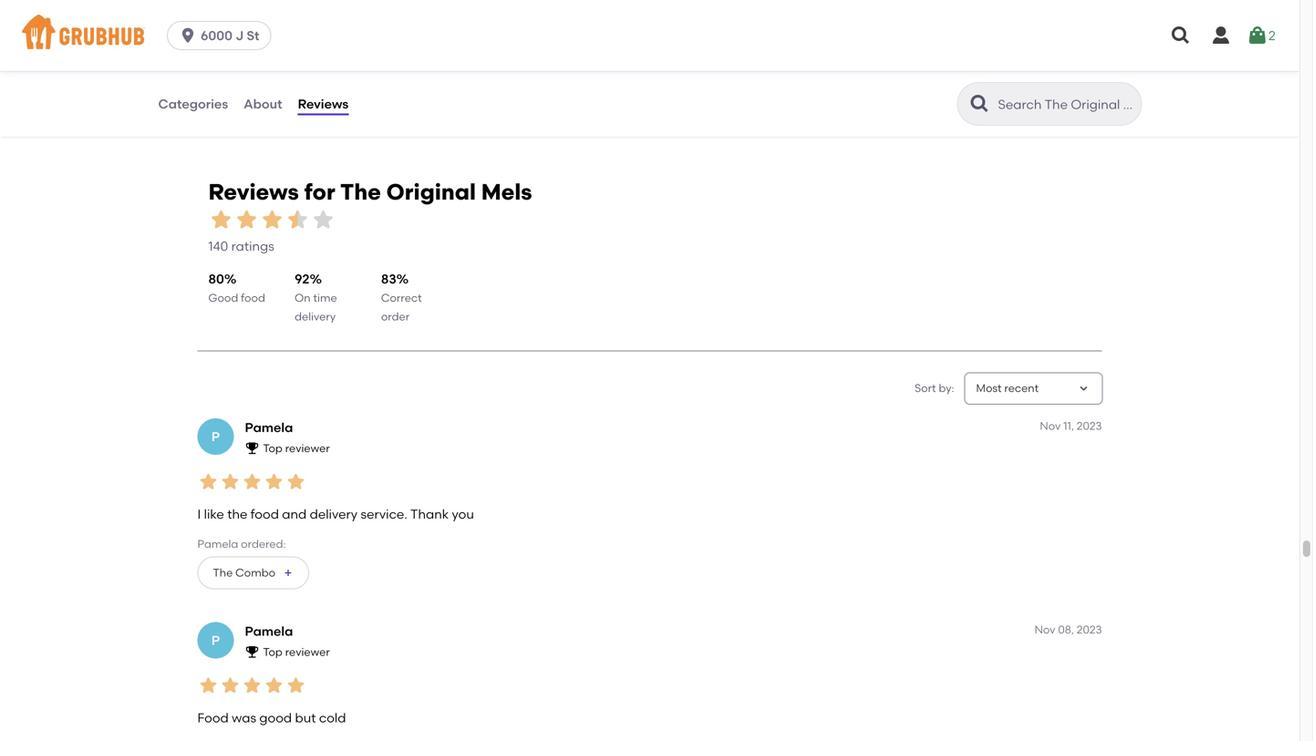 Task type: describe. For each thing, give the bounding box(es) containing it.
1 vertical spatial food
[[251, 507, 279, 522]]

2023 for i like the food and delivery service. thank you
[[1077, 420, 1102, 433]]

15–25 for 2.26
[[836, 63, 865, 77]]

2.26
[[836, 79, 857, 92]]

15–25 for 4.44
[[510, 63, 539, 77]]

the combo
[[213, 566, 276, 580]]

but
[[295, 710, 316, 726]]

thank
[[410, 507, 449, 522]]

the combo button
[[197, 557, 309, 590]]

ratings for 78 ratings
[[1073, 83, 1116, 98]]

sort
[[915, 382, 936, 395]]

nov for i like the food and delivery service. thank you
[[1040, 420, 1061, 433]]

good
[[259, 710, 292, 726]]

min for 10–20 min 2.21 mi
[[216, 63, 236, 77]]

Sort by: field
[[976, 381, 1039, 397]]

nov 08, 2023
[[1035, 623, 1102, 637]]

reviewer for cold
[[285, 646, 330, 659]]

mi for 2.26
[[861, 79, 874, 92]]

svg image inside 6000 j st 'button'
[[179, 26, 197, 45]]

6000 j st
[[201, 28, 259, 43]]

food inside the 80 good food
[[241, 291, 265, 305]]

about
[[244, 96, 282, 112]]

6000 j st button
[[167, 21, 279, 50]]

categories button
[[157, 71, 229, 137]]

pamela for good
[[245, 624, 293, 639]]

trophy icon image for good
[[245, 645, 260, 659]]

80
[[208, 271, 224, 287]]

ihop
[[184, 16, 221, 34]]

reviews for reviews for the original mels
[[208, 179, 299, 205]]

2
[[1269, 28, 1276, 43]]

subscription pass image
[[184, 40, 202, 54]]

svg image inside 2 button
[[1247, 25, 1269, 47]]

reviews button
[[297, 71, 350, 137]]

caret down icon image
[[1077, 382, 1091, 396]]

most
[[976, 382, 1002, 395]]

the
[[227, 507, 248, 522]]

mi for 2.21
[[206, 79, 219, 92]]

92
[[295, 271, 310, 287]]

140
[[208, 239, 228, 254]]

top reviewer for but
[[263, 646, 330, 659]]

reviewer for and
[[285, 442, 330, 455]]

ratings for 140 ratings
[[231, 239, 274, 254]]

st
[[247, 28, 259, 43]]

p for was
[[212, 633, 220, 648]]

min for 15–25 min 2.26 mi
[[868, 63, 887, 77]]

sort by:
[[915, 382, 955, 395]]

delivery inside 92 on time delivery
[[295, 310, 336, 323]]

was
[[232, 710, 256, 726]]

08,
[[1058, 623, 1074, 637]]

time
[[313, 291, 337, 305]]

food was good but cold
[[197, 710, 346, 726]]

80 good food
[[208, 271, 265, 305]]

p for like
[[212, 429, 220, 445]]

ordered:
[[241, 538, 286, 551]]



Task type: vqa. For each thing, say whether or not it's contained in the screenshot.


Task type: locate. For each thing, give the bounding box(es) containing it.
food right good
[[241, 291, 265, 305]]

you
[[452, 507, 474, 522]]

1 horizontal spatial 15–25
[[836, 63, 865, 77]]

top up food was good but cold
[[263, 646, 283, 659]]

ratings right "78"
[[1073, 83, 1116, 98]]

1 top from the top
[[263, 442, 283, 455]]

2 vertical spatial pamela
[[245, 624, 293, 639]]

15–25 inside 15–25 min 2.26 mi
[[836, 63, 865, 77]]

1 mi from the left
[[206, 79, 219, 92]]

2 p from the top
[[212, 633, 220, 648]]

1 2023 from the top
[[1077, 420, 1102, 433]]

0 vertical spatial pamela
[[245, 420, 293, 436]]

p
[[212, 429, 220, 445], [212, 633, 220, 648]]

2023
[[1077, 420, 1102, 433], [1077, 623, 1102, 637]]

2023 right 08,
[[1077, 623, 1102, 637]]

mi inside 15–25 min 4.44 mi
[[535, 79, 548, 92]]

min inside 15–25 min 4.44 mi
[[542, 63, 561, 77]]

service.
[[361, 507, 408, 522]]

p down the combo
[[212, 633, 220, 648]]

reviewer up and
[[285, 442, 330, 455]]

78
[[1056, 83, 1070, 98]]

categories
[[158, 96, 228, 112]]

search icon image
[[969, 93, 991, 115]]

78 ratings
[[1056, 83, 1116, 98]]

reviewer
[[285, 442, 330, 455], [285, 646, 330, 659]]

reviews up 140 ratings
[[208, 179, 299, 205]]

1 vertical spatial reviewer
[[285, 646, 330, 659]]

order
[[381, 310, 410, 323]]

1 vertical spatial the
[[213, 566, 233, 580]]

15–25 inside 15–25 min 4.44 mi
[[510, 63, 539, 77]]

1 15–25 from the left
[[510, 63, 539, 77]]

11,
[[1064, 420, 1074, 433]]

top reviewer up but
[[263, 646, 330, 659]]

and
[[282, 507, 307, 522]]

nov 11, 2023
[[1040, 420, 1102, 433]]

for
[[304, 179, 335, 205]]

1 horizontal spatial min
[[542, 63, 561, 77]]

1 trophy icon image from the top
[[245, 441, 260, 455]]

good
[[208, 291, 238, 305]]

about button
[[243, 71, 283, 137]]

1 vertical spatial pamela
[[197, 538, 238, 551]]

mi
[[206, 79, 219, 92], [535, 79, 548, 92], [861, 79, 874, 92]]

the
[[340, 179, 381, 205], [213, 566, 233, 580]]

2.21
[[184, 79, 203, 92]]

0 vertical spatial p
[[212, 429, 220, 445]]

food
[[241, 291, 265, 305], [251, 507, 279, 522]]

top up and
[[263, 442, 283, 455]]

15–25
[[510, 63, 539, 77], [836, 63, 865, 77]]

mi inside 10–20 min 2.21 mi
[[206, 79, 219, 92]]

trophy icon image for the
[[245, 441, 260, 455]]

ratings
[[1073, 83, 1116, 98], [231, 239, 274, 254]]

mi inside 15–25 min 2.26 mi
[[861, 79, 874, 92]]

reviews for reviews
[[298, 96, 349, 112]]

3 mi from the left
[[861, 79, 874, 92]]

food right the on the left
[[251, 507, 279, 522]]

6000
[[201, 28, 233, 43]]

15–25 min 4.44 mi
[[510, 63, 561, 92]]

1 reviewer from the top
[[285, 442, 330, 455]]

reviewer up but
[[285, 646, 330, 659]]

2023 right 11, at the bottom right of page
[[1077, 420, 1102, 433]]

0 horizontal spatial the
[[213, 566, 233, 580]]

1 vertical spatial 2023
[[1077, 623, 1102, 637]]

reviews right about
[[298, 96, 349, 112]]

10–20 min 2.21 mi
[[184, 63, 236, 92]]

0 vertical spatial reviews
[[298, 96, 349, 112]]

83 correct order
[[381, 271, 422, 323]]

i like the food and delivery service. thank you
[[197, 507, 474, 522]]

ratings right 140
[[231, 239, 274, 254]]

0 vertical spatial food
[[241, 291, 265, 305]]

0 vertical spatial 2023
[[1077, 420, 1102, 433]]

main navigation navigation
[[0, 0, 1300, 71]]

top
[[263, 442, 283, 455], [263, 646, 283, 659]]

ihop link
[[184, 15, 464, 36]]

15–25 up 2.26
[[836, 63, 865, 77]]

trophy icon image up the on the left
[[245, 441, 260, 455]]

1 vertical spatial trophy icon image
[[245, 645, 260, 659]]

2 reviewer from the top
[[285, 646, 330, 659]]

0 vertical spatial delivery
[[295, 310, 336, 323]]

2 2023 from the top
[[1077, 623, 1102, 637]]

pamela down like
[[197, 538, 238, 551]]

cold
[[319, 710, 346, 726]]

delivery down time
[[295, 310, 336, 323]]

3 min from the left
[[868, 63, 887, 77]]

2 15–25 from the left
[[836, 63, 865, 77]]

recent
[[1005, 382, 1039, 395]]

92 on time delivery
[[295, 271, 337, 323]]

reviews
[[298, 96, 349, 112], [208, 179, 299, 205]]

pamela  ordered:
[[197, 538, 286, 551]]

1 min from the left
[[216, 63, 236, 77]]

0 horizontal spatial min
[[216, 63, 236, 77]]

1 vertical spatial top reviewer
[[263, 646, 330, 659]]

min inside 15–25 min 2.26 mi
[[868, 63, 887, 77]]

min for 15–25 min 4.44 mi
[[542, 63, 561, 77]]

0 horizontal spatial 15–25
[[510, 63, 539, 77]]

the left 'combo'
[[213, 566, 233, 580]]

top for but
[[263, 646, 283, 659]]

mels
[[481, 179, 532, 205]]

food
[[197, 710, 229, 726]]

0 vertical spatial reviewer
[[285, 442, 330, 455]]

correct
[[381, 291, 422, 305]]

nov left 08,
[[1035, 623, 1056, 637]]

15–25 min 2.26 mi
[[836, 63, 887, 92]]

svg image
[[1170, 25, 1192, 47], [1210, 25, 1232, 47], [1247, 25, 1269, 47], [179, 26, 197, 45]]

american
[[210, 40, 262, 53]]

most recent
[[976, 382, 1039, 395]]

min inside 10–20 min 2.21 mi
[[216, 63, 236, 77]]

2 mi from the left
[[535, 79, 548, 92]]

0 vertical spatial trophy icon image
[[245, 441, 260, 455]]

1 top reviewer from the top
[[263, 442, 330, 455]]

0 horizontal spatial mi
[[206, 79, 219, 92]]

1 horizontal spatial the
[[340, 179, 381, 205]]

2 button
[[1247, 19, 1276, 52]]

0 horizontal spatial ratings
[[231, 239, 274, 254]]

min
[[216, 63, 236, 77], [542, 63, 561, 77], [868, 63, 887, 77]]

mi right 4.44
[[535, 79, 548, 92]]

83
[[381, 271, 396, 287]]

original
[[386, 179, 476, 205]]

the inside button
[[213, 566, 233, 580]]

pamela for the
[[245, 420, 293, 436]]

pamela
[[245, 420, 293, 436], [197, 538, 238, 551], [245, 624, 293, 639]]

p up like
[[212, 429, 220, 445]]

1 vertical spatial top
[[263, 646, 283, 659]]

top reviewer for food
[[263, 442, 330, 455]]

0 vertical spatial top
[[263, 442, 283, 455]]

1 horizontal spatial ratings
[[1073, 83, 1116, 98]]

4.44
[[510, 79, 531, 92]]

reviews inside button
[[298, 96, 349, 112]]

2023 for food was good but cold
[[1077, 623, 1102, 637]]

by:
[[939, 382, 955, 395]]

combo
[[235, 566, 276, 580]]

pamela down 'combo'
[[245, 624, 293, 639]]

nov left 11, at the bottom right of page
[[1040, 420, 1061, 433]]

trophy icon image up the was at the bottom left of the page
[[245, 645, 260, 659]]

top reviewer
[[263, 442, 330, 455], [263, 646, 330, 659]]

nov for food was good but cold
[[1035, 623, 1056, 637]]

0 vertical spatial ratings
[[1073, 83, 1116, 98]]

1 horizontal spatial mi
[[535, 79, 548, 92]]

15–25 up 4.44
[[510, 63, 539, 77]]

the right for on the top left
[[340, 179, 381, 205]]

2 horizontal spatial mi
[[861, 79, 874, 92]]

2 min from the left
[[542, 63, 561, 77]]

delivery
[[295, 310, 336, 323], [310, 507, 358, 522]]

1 p from the top
[[212, 429, 220, 445]]

top for food
[[263, 442, 283, 455]]

0 vertical spatial top reviewer
[[263, 442, 330, 455]]

star icon image
[[391, 62, 406, 77], [406, 62, 420, 77], [420, 62, 435, 77], [435, 62, 450, 77], [450, 62, 464, 77], [717, 62, 732, 77], [732, 62, 746, 77], [746, 62, 761, 77], [761, 62, 775, 77], [775, 62, 790, 77], [775, 62, 790, 77], [1043, 62, 1058, 77], [1058, 62, 1072, 77], [1072, 62, 1087, 77], [1087, 62, 1101, 77], [1101, 62, 1116, 77], [1101, 62, 1116, 77], [208, 207, 234, 232], [234, 207, 260, 232], [260, 207, 285, 232], [285, 207, 311, 232], [285, 207, 311, 232], [311, 207, 336, 232], [197, 471, 219, 493], [219, 471, 241, 493], [241, 471, 263, 493], [263, 471, 285, 493], [285, 471, 307, 493], [197, 675, 219, 697], [219, 675, 241, 697], [241, 675, 263, 697], [263, 675, 285, 697], [285, 675, 307, 697]]

reviews for the original mels
[[208, 179, 532, 205]]

mi for 4.44
[[535, 79, 548, 92]]

0 vertical spatial nov
[[1040, 420, 1061, 433]]

on
[[295, 291, 311, 305]]

j
[[236, 28, 244, 43]]

1 vertical spatial delivery
[[310, 507, 358, 522]]

2 trophy icon image from the top
[[245, 645, 260, 659]]

1 vertical spatial nov
[[1035, 623, 1056, 637]]

2 top reviewer from the top
[[263, 646, 330, 659]]

nov
[[1040, 420, 1061, 433], [1035, 623, 1056, 637]]

Search The Original Mels search field
[[997, 96, 1136, 113]]

trophy icon image
[[245, 441, 260, 455], [245, 645, 260, 659]]

plus icon image
[[283, 568, 294, 579]]

0 vertical spatial the
[[340, 179, 381, 205]]

top reviewer up and
[[263, 442, 330, 455]]

10–20
[[184, 63, 213, 77]]

1 vertical spatial reviews
[[208, 179, 299, 205]]

delivery right and
[[310, 507, 358, 522]]

1 vertical spatial p
[[212, 633, 220, 648]]

pamela up and
[[245, 420, 293, 436]]

2 top from the top
[[263, 646, 283, 659]]

1 vertical spatial ratings
[[231, 239, 274, 254]]

2 horizontal spatial min
[[868, 63, 887, 77]]

i
[[197, 507, 201, 522]]

like
[[204, 507, 224, 522]]

mi right 2.26
[[861, 79, 874, 92]]

mi right 2.21
[[206, 79, 219, 92]]

140 ratings
[[208, 239, 274, 254]]



